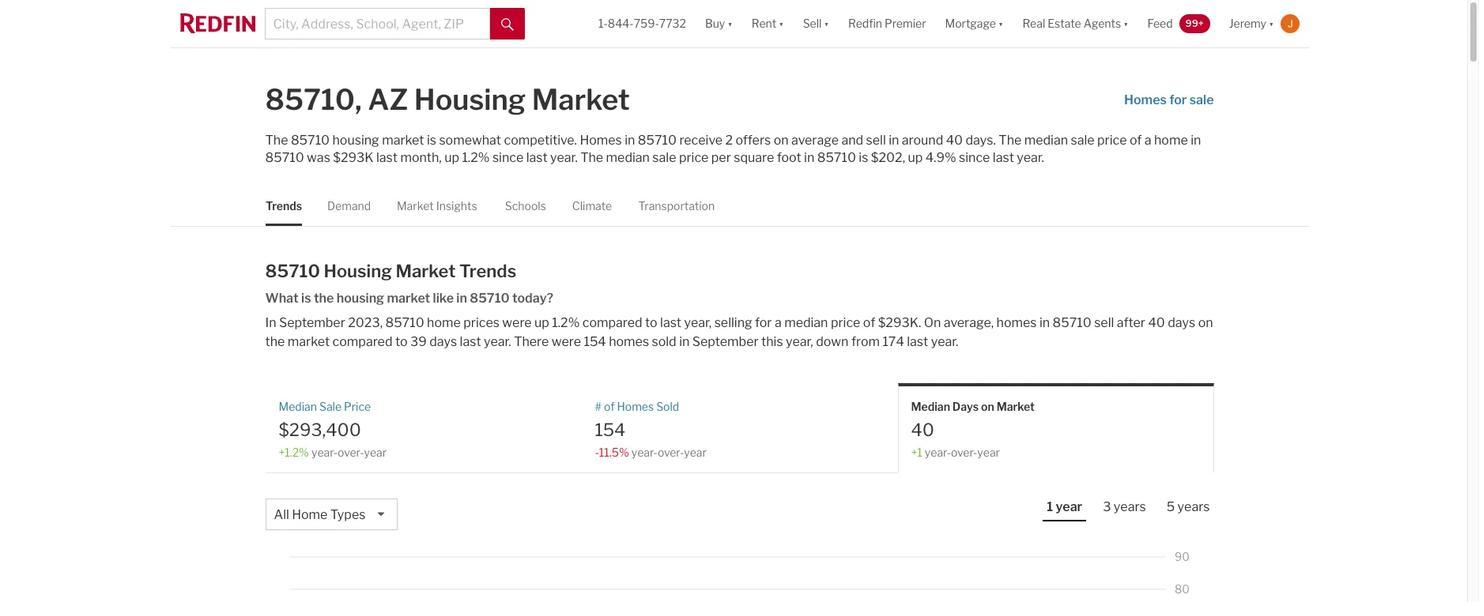 Task type: locate. For each thing, give the bounding box(es) containing it.
is down and
[[859, 150, 869, 165]]

housing up 2023,
[[324, 261, 392, 282]]

1 over- from the left
[[338, 446, 364, 459]]

759-
[[634, 17, 659, 30]]

price down homes for sale link
[[1098, 133, 1127, 148]]

around
[[902, 133, 944, 148]]

up down the around
[[908, 150, 923, 165]]

home inside the 85710 housing market is somewhat competitive. homes in 85710 receive 2 offers on average and sell in around 40 days. the median sale price of a home in 85710 was $293k last month, up 1.2% since last year. the median sale price per square foot in 85710 is $202, up 4.9% since last year.
[[1155, 133, 1188, 148]]

in right sold
[[679, 335, 690, 350]]

0 vertical spatial days
[[1168, 316, 1196, 331]]

to up sold
[[645, 316, 658, 331]]

market
[[382, 133, 424, 148], [387, 291, 430, 306], [288, 335, 330, 350]]

for down feed
[[1170, 93, 1187, 108]]

0 horizontal spatial years
[[1114, 500, 1146, 515]]

sell ▾ button
[[803, 0, 829, 47]]

climate link
[[572, 186, 612, 226]]

what
[[265, 291, 299, 306]]

0 vertical spatial were
[[502, 316, 532, 331]]

1.2%
[[462, 150, 490, 165], [552, 316, 580, 331]]

month,
[[400, 150, 442, 165]]

the up climate
[[581, 150, 604, 165]]

3 over- from the left
[[951, 446, 978, 459]]

last
[[376, 150, 398, 165], [526, 150, 548, 165], [993, 150, 1014, 165], [660, 316, 682, 331], [460, 335, 481, 350], [907, 335, 929, 350]]

1 vertical spatial of
[[863, 316, 876, 331]]

the
[[314, 291, 334, 306], [265, 335, 285, 350]]

40
[[946, 133, 963, 148], [1149, 316, 1165, 331], [911, 420, 935, 440]]

september down "selling"
[[693, 335, 759, 350]]

of inside # of homes sold 154 -11.5% year-over-year
[[604, 400, 615, 414]]

housing up 2023,
[[337, 291, 384, 306]]

0 vertical spatial sale
[[1190, 93, 1214, 108]]

schools link
[[505, 186, 546, 226]]

median inside median days on market 40 +1 year-over-year
[[911, 400, 950, 414]]

the inside in september 2023, 85710 home prices were up 1.2% compared to last year, selling for a median price of $293k. on average, homes in 85710 sell after 40 days on the market compared to 39 days last year. there were 154 homes sold in september this year, down from 174 last year.
[[265, 335, 285, 350]]

0 horizontal spatial compared
[[333, 335, 393, 350]]

0 vertical spatial price
[[1098, 133, 1127, 148]]

year- down "$293,400" at bottom left
[[312, 446, 338, 459]]

up inside in september 2023, 85710 home prices were up 1.2% compared to last year, selling for a median price of $293k. on average, homes in 85710 sell after 40 days on the market compared to 39 days last year. there were 154 homes sold in september this year, down from 174 last year.
[[535, 316, 550, 331]]

40 up 4.9%
[[946, 133, 963, 148]]

2 over- from the left
[[658, 446, 684, 459]]

0 vertical spatial on
[[774, 133, 789, 148]]

and
[[842, 133, 864, 148]]

price inside in september 2023, 85710 home prices were up 1.2% compared to last year, selling for a median price of $293k. on average, homes in 85710 sell after 40 days on the market compared to 39 days last year. there were 154 homes sold in september this year, down from 174 last year.
[[831, 316, 861, 331]]

1 horizontal spatial year,
[[786, 335, 814, 350]]

1 vertical spatial home
[[427, 316, 461, 331]]

39
[[410, 335, 427, 350]]

over- down "$293,400" at bottom left
[[338, 446, 364, 459]]

on inside the 85710 housing market is somewhat competitive. homes in 85710 receive 2 offers on average and sell in around 40 days. the median sale price of a home in 85710 was $293k last month, up 1.2% since last year. the median sale price per square foot in 85710 is $202, up 4.9% since last year.
[[774, 133, 789, 148]]

1 vertical spatial 154
[[595, 420, 626, 440]]

since down competitive.
[[493, 150, 524, 165]]

were right there
[[552, 335, 581, 350]]

1 median from the left
[[279, 400, 317, 414]]

5 years button
[[1163, 499, 1214, 520]]

the 85710 housing market is somewhat competitive. homes in 85710 receive 2 offers on average and sell in around 40 days. the median sale price of a home in 85710 was $293k last month, up 1.2% since last year. the median sale price per square foot in 85710 is $202, up 4.9% since last year.
[[265, 133, 1201, 165]]

sell inside in september 2023, 85710 home prices were up 1.2% compared to last year, selling for a median price of $293k. on average, homes in 85710 sell after 40 days on the market compared to 39 days last year. there were 154 homes sold in september this year, down from 174 last year.
[[1095, 316, 1114, 331]]

0 vertical spatial the
[[314, 291, 334, 306]]

2 vertical spatial on
[[981, 400, 995, 414]]

▾ for rent ▾
[[779, 17, 784, 30]]

85710
[[291, 133, 330, 148], [638, 133, 677, 148], [265, 150, 304, 165], [817, 150, 856, 165], [265, 261, 320, 282], [470, 291, 510, 306], [385, 316, 424, 331], [1053, 316, 1092, 331]]

transportation link
[[638, 186, 715, 226]]

0 vertical spatial homes
[[1125, 93, 1167, 108]]

sale
[[319, 400, 342, 414]]

sell left after
[[1095, 316, 1114, 331]]

on right after
[[1199, 316, 1214, 331]]

homes down feed
[[1125, 93, 1167, 108]]

4 ▾ from the left
[[999, 17, 1004, 30]]

▾ for mortgage ▾
[[999, 17, 1004, 30]]

in up $202,
[[889, 133, 899, 148]]

2 ▾ from the left
[[779, 17, 784, 30]]

years inside "button"
[[1114, 500, 1146, 515]]

over- down "sold"
[[658, 446, 684, 459]]

for
[[1170, 93, 1187, 108], [755, 316, 772, 331]]

the right days.
[[999, 133, 1022, 148]]

price
[[344, 400, 371, 414]]

housing inside the 85710 housing market is somewhat competitive. homes in 85710 receive 2 offers on average and sell in around 40 days. the median sale price of a home in 85710 was $293k last month, up 1.2% since last year. the median sale price per square foot in 85710 is $202, up 4.9% since last year.
[[333, 133, 379, 148]]

▾ right sell
[[824, 17, 829, 30]]

days right after
[[1168, 316, 1196, 331]]

1 horizontal spatial of
[[863, 316, 876, 331]]

rent ▾ button
[[752, 0, 784, 47]]

0 vertical spatial market
[[382, 133, 424, 148]]

over- down days
[[951, 446, 978, 459]]

mortgage
[[945, 17, 996, 30]]

2 horizontal spatial price
[[1098, 133, 1127, 148]]

home down homes for sale link
[[1155, 133, 1188, 148]]

year- right 11.5%
[[632, 446, 658, 459]]

sell up $202,
[[866, 133, 886, 148]]

homes left "sold"
[[617, 400, 654, 414]]

1 horizontal spatial year-
[[632, 446, 658, 459]]

City, Address, School, Agent, ZIP search field
[[265, 8, 490, 40]]

1 horizontal spatial homes
[[997, 316, 1037, 331]]

1 vertical spatial homes
[[580, 133, 622, 148]]

1 horizontal spatial sell
[[1095, 316, 1114, 331]]

85710 left 'was'
[[265, 150, 304, 165]]

0 vertical spatial 40
[[946, 133, 963, 148]]

1 vertical spatial median
[[606, 150, 650, 165]]

0 horizontal spatial 40
[[911, 420, 935, 440]]

in
[[625, 133, 635, 148], [889, 133, 899, 148], [1191, 133, 1201, 148], [804, 150, 815, 165], [457, 291, 467, 306], [1040, 316, 1050, 331], [679, 335, 690, 350]]

0 horizontal spatial price
[[679, 150, 709, 165]]

0 vertical spatial housing
[[414, 82, 526, 117]]

of
[[1130, 133, 1142, 148], [863, 316, 876, 331], [604, 400, 615, 414]]

0 horizontal spatial the
[[265, 335, 285, 350]]

median for 40
[[911, 400, 950, 414]]

2 horizontal spatial 40
[[1149, 316, 1165, 331]]

years right 5
[[1178, 500, 1210, 515]]

trends link
[[265, 186, 302, 226]]

154 right there
[[584, 335, 606, 350]]

2 vertical spatial homes
[[617, 400, 654, 414]]

85710,
[[265, 82, 362, 117]]

market down what on the left of page
[[288, 335, 330, 350]]

year, right this
[[786, 335, 814, 350]]

2 horizontal spatial on
[[1199, 316, 1214, 331]]

home down 'like' at the left of the page
[[427, 316, 461, 331]]

1 vertical spatial were
[[552, 335, 581, 350]]

1 vertical spatial is
[[859, 150, 869, 165]]

for up this
[[755, 316, 772, 331]]

0 vertical spatial a
[[1145, 133, 1152, 148]]

0 vertical spatial of
[[1130, 133, 1142, 148]]

year- right +1
[[925, 446, 951, 459]]

market down 85710 housing market trends
[[387, 291, 430, 306]]

1 horizontal spatial days
[[1168, 316, 1196, 331]]

in down homes for sale link
[[1191, 133, 1201, 148]]

3 years button
[[1099, 499, 1150, 520]]

types
[[330, 508, 366, 523]]

september
[[279, 316, 345, 331], [693, 335, 759, 350]]

on inside median days on market 40 +1 year-over-year
[[981, 400, 995, 414]]

rent ▾ button
[[742, 0, 794, 47]]

40 right after
[[1149, 316, 1165, 331]]

1 horizontal spatial since
[[959, 150, 990, 165]]

#
[[595, 400, 602, 414]]

is up the month,
[[427, 133, 437, 148]]

1 vertical spatial for
[[755, 316, 772, 331]]

premier
[[885, 17, 926, 30]]

2 vertical spatial median
[[785, 316, 828, 331]]

0 vertical spatial 1.2%
[[462, 150, 490, 165]]

2 since from the left
[[959, 150, 990, 165]]

2 year- from the left
[[632, 446, 658, 459]]

85710 down and
[[817, 150, 856, 165]]

median
[[1025, 133, 1068, 148], [606, 150, 650, 165], [785, 316, 828, 331]]

up up there
[[535, 316, 550, 331]]

market right days
[[997, 400, 1035, 414]]

1 horizontal spatial the
[[314, 291, 334, 306]]

last up sold
[[660, 316, 682, 331]]

1 horizontal spatial median
[[785, 316, 828, 331]]

az
[[368, 82, 408, 117]]

0 vertical spatial home
[[1155, 133, 1188, 148]]

0 horizontal spatial up
[[445, 150, 459, 165]]

a down homes for sale link
[[1145, 133, 1152, 148]]

3 year- from the left
[[925, 446, 951, 459]]

market left insights
[[397, 199, 433, 213]]

2 horizontal spatial median
[[1025, 133, 1068, 148]]

▾ for buy ▾
[[728, 17, 733, 30]]

over- inside # of homes sold 154 -11.5% year-over-year
[[658, 446, 684, 459]]

1 vertical spatial a
[[775, 316, 782, 331]]

in right 'like' at the left of the page
[[457, 291, 467, 306]]

0 horizontal spatial year-
[[312, 446, 338, 459]]

housing
[[333, 133, 379, 148], [337, 291, 384, 306]]

market inside the 85710 housing market is somewhat competitive. homes in 85710 receive 2 offers on average and sell in around 40 days. the median sale price of a home in 85710 was $293k last month, up 1.2% since last year. the median sale price per square foot in 85710 is $202, up 4.9% since last year.
[[382, 133, 424, 148]]

selling
[[715, 316, 753, 331]]

median up climate
[[606, 150, 650, 165]]

0 vertical spatial median
[[1025, 133, 1068, 148]]

last down competitive.
[[526, 150, 548, 165]]

homes right average,
[[997, 316, 1037, 331]]

sell inside the 85710 housing market is somewhat competitive. homes in 85710 receive 2 offers on average and sell in around 40 days. the median sale price of a home in 85710 was $293k last month, up 1.2% since last year. the median sale price per square foot in 85710 is $202, up 4.9% since last year.
[[866, 133, 886, 148]]

0 horizontal spatial trends
[[265, 199, 302, 213]]

1 ▾ from the left
[[728, 17, 733, 30]]

1 horizontal spatial price
[[831, 316, 861, 331]]

median inside median sale price $293,400 +1.2% year-over-year
[[279, 400, 317, 414]]

1 horizontal spatial to
[[645, 316, 658, 331]]

0 horizontal spatial sale
[[653, 150, 676, 165]]

is right what on the left of page
[[301, 291, 311, 306]]

1 year- from the left
[[312, 446, 338, 459]]

▾ right mortgage
[[999, 17, 1004, 30]]

▾ left user photo
[[1269, 17, 1274, 30]]

homes left sold
[[609, 335, 649, 350]]

days.
[[966, 133, 996, 148]]

the down in
[[265, 335, 285, 350]]

1 horizontal spatial home
[[1155, 133, 1188, 148]]

1.2% down somewhat
[[462, 150, 490, 165]]

0 vertical spatial for
[[1170, 93, 1187, 108]]

0 vertical spatial sell
[[866, 133, 886, 148]]

the right what on the left of page
[[314, 291, 334, 306]]

year, left "selling"
[[684, 316, 712, 331]]

1 horizontal spatial a
[[1145, 133, 1152, 148]]

market up the month,
[[382, 133, 424, 148]]

2 horizontal spatial is
[[859, 150, 869, 165]]

compared
[[583, 316, 643, 331], [333, 335, 393, 350]]

median left days
[[911, 400, 950, 414]]

40 up +1
[[911, 420, 935, 440]]

price down 'receive'
[[679, 150, 709, 165]]

0 vertical spatial housing
[[333, 133, 379, 148]]

price up down
[[831, 316, 861, 331]]

on up foot
[[774, 133, 789, 148]]

2 years from the left
[[1178, 500, 1210, 515]]

year inside median days on market 40 +1 year-over-year
[[978, 446, 1000, 459]]

median right days.
[[1025, 133, 1068, 148]]

0 horizontal spatial housing
[[324, 261, 392, 282]]

in
[[265, 316, 276, 331]]

0 vertical spatial compared
[[583, 316, 643, 331]]

1 horizontal spatial 1.2%
[[552, 316, 580, 331]]

0 horizontal spatial since
[[493, 150, 524, 165]]

▾
[[728, 17, 733, 30], [779, 17, 784, 30], [824, 17, 829, 30], [999, 17, 1004, 30], [1124, 17, 1129, 30], [1269, 17, 1274, 30]]

0 vertical spatial to
[[645, 316, 658, 331]]

2 horizontal spatial up
[[908, 150, 923, 165]]

market up competitive.
[[532, 82, 630, 117]]

▾ for sell ▾
[[824, 17, 829, 30]]

of right #
[[604, 400, 615, 414]]

home
[[292, 508, 328, 523]]

in left 'receive'
[[625, 133, 635, 148]]

median sale price $293,400 +1.2% year-over-year
[[279, 400, 387, 459]]

▾ right buy
[[728, 17, 733, 30]]

homes right competitive.
[[580, 133, 622, 148]]

real
[[1023, 17, 1046, 30]]

sale
[[1190, 93, 1214, 108], [1071, 133, 1095, 148], [653, 150, 676, 165]]

the
[[265, 133, 288, 148], [999, 133, 1022, 148], [581, 150, 604, 165]]

1 horizontal spatial september
[[693, 335, 759, 350]]

housing up $293k
[[333, 133, 379, 148]]

feed
[[1148, 17, 1173, 30]]

square
[[734, 150, 774, 165]]

rent ▾
[[752, 17, 784, 30]]

year- inside median sale price $293,400 +1.2% year-over-year
[[312, 446, 338, 459]]

1 vertical spatial trends
[[459, 261, 517, 282]]

1 horizontal spatial the
[[581, 150, 604, 165]]

a up this
[[775, 316, 782, 331]]

1 horizontal spatial compared
[[583, 316, 643, 331]]

0 horizontal spatial year,
[[684, 316, 712, 331]]

up down somewhat
[[445, 150, 459, 165]]

real estate agents ▾ button
[[1013, 0, 1138, 47]]

to left 39
[[395, 335, 408, 350]]

1 horizontal spatial over-
[[658, 446, 684, 459]]

▾ right agents
[[1124, 17, 1129, 30]]

1 horizontal spatial 40
[[946, 133, 963, 148]]

housing up somewhat
[[414, 82, 526, 117]]

1 years from the left
[[1114, 500, 1146, 515]]

5 ▾ from the left
[[1124, 17, 1129, 30]]

last right $293k
[[376, 150, 398, 165]]

were
[[502, 316, 532, 331], [552, 335, 581, 350]]

of inside in september 2023, 85710 home prices were up 1.2% compared to last year, selling for a median price of $293k. on average, homes in 85710 sell after 40 days on the market compared to 39 days last year. there were 154 homes sold in september this year, down from 174 last year.
[[863, 316, 876, 331]]

market insights link
[[397, 186, 477, 226]]

years right 3
[[1114, 500, 1146, 515]]

1.2% inside the 85710 housing market is somewhat competitive. homes in 85710 receive 2 offers on average and sell in around 40 days. the median sale price of a home in 85710 was $293k last month, up 1.2% since last year. the median sale price per square foot in 85710 is $202, up 4.9% since last year.
[[462, 150, 490, 165]]

median up down
[[785, 316, 828, 331]]

85710 up what on the left of page
[[265, 261, 320, 282]]

year.
[[550, 150, 578, 165], [1017, 150, 1045, 165], [484, 335, 511, 350], [931, 335, 959, 350]]

housing
[[414, 82, 526, 117], [324, 261, 392, 282]]

0 horizontal spatial sell
[[866, 133, 886, 148]]

0 horizontal spatial on
[[774, 133, 789, 148]]

years inside button
[[1178, 500, 1210, 515]]

40 inside in september 2023, 85710 home prices were up 1.2% compared to last year, selling for a median price of $293k. on average, homes in 85710 sell after 40 days on the market compared to 39 days last year. there were 154 homes sold in september this year, down from 174 last year.
[[1149, 316, 1165, 331]]

year
[[364, 446, 387, 459], [684, 446, 707, 459], [978, 446, 1000, 459], [1056, 500, 1083, 515]]

40 inside median days on market 40 +1 year-over-year
[[911, 420, 935, 440]]

6 ▾ from the left
[[1269, 17, 1274, 30]]

2 vertical spatial price
[[831, 316, 861, 331]]

over- inside median sale price $293,400 +1.2% year-over-year
[[338, 446, 364, 459]]

2 horizontal spatial over-
[[951, 446, 978, 459]]

mortgage ▾
[[945, 17, 1004, 30]]

trends left demand
[[265, 199, 302, 213]]

▾ right rent
[[779, 17, 784, 30]]

3 ▾ from the left
[[824, 17, 829, 30]]

a
[[1145, 133, 1152, 148], [775, 316, 782, 331]]

1 vertical spatial sell
[[1095, 316, 1114, 331]]

since
[[493, 150, 524, 165], [959, 150, 990, 165]]

redfin premier button
[[839, 0, 936, 47]]

1 vertical spatial the
[[265, 335, 285, 350]]

154 inside # of homes sold 154 -11.5% year-over-year
[[595, 420, 626, 440]]

were up there
[[502, 316, 532, 331]]

up
[[445, 150, 459, 165], [908, 150, 923, 165], [535, 316, 550, 331]]

of up from at the bottom
[[863, 316, 876, 331]]

years for 3 years
[[1114, 500, 1146, 515]]

of inside the 85710 housing market is somewhat competitive. homes in 85710 receive 2 offers on average and sell in around 40 days. the median sale price of a home in 85710 was $293k last month, up 1.2% since last year. the median sale price per square foot in 85710 is $202, up 4.9% since last year.
[[1130, 133, 1142, 148]]

is
[[427, 133, 437, 148], [859, 150, 869, 165], [301, 291, 311, 306]]

▾ for jeremy ▾
[[1269, 17, 1274, 30]]

85710 up 39
[[385, 316, 424, 331]]

2 horizontal spatial of
[[1130, 133, 1142, 148]]

median up "$293,400" at bottom left
[[279, 400, 317, 414]]

2 median from the left
[[911, 400, 950, 414]]

1 vertical spatial on
[[1199, 316, 1214, 331]]

the down 85710,
[[265, 133, 288, 148]]

median inside in september 2023, 85710 home prices were up 1.2% compared to last year, selling for a median price of $293k. on average, homes in 85710 sell after 40 days on the market compared to 39 days last year. there were 154 homes sold in september this year, down from 174 last year.
[[785, 316, 828, 331]]

year,
[[684, 316, 712, 331], [786, 335, 814, 350]]

1 vertical spatial homes
[[609, 335, 649, 350]]

2 vertical spatial is
[[301, 291, 311, 306]]

trends up prices
[[459, 261, 517, 282]]

on right days
[[981, 400, 995, 414]]

in right average,
[[1040, 316, 1050, 331]]

0 vertical spatial is
[[427, 133, 437, 148]]

median for $293,400
[[279, 400, 317, 414]]

0 horizontal spatial over-
[[338, 446, 364, 459]]

days right 39
[[429, 335, 457, 350]]

median
[[279, 400, 317, 414], [911, 400, 950, 414]]

1 vertical spatial to
[[395, 335, 408, 350]]

all
[[274, 508, 289, 523]]

years for 5 years
[[1178, 500, 1210, 515]]

since down days.
[[959, 150, 990, 165]]

year inside # of homes sold 154 -11.5% year-over-year
[[684, 446, 707, 459]]

homes inside homes for sale link
[[1125, 93, 1167, 108]]

of down homes for sale link
[[1130, 133, 1142, 148]]

0 horizontal spatial median
[[279, 400, 317, 414]]

sell
[[866, 133, 886, 148], [1095, 316, 1114, 331]]

154 up 11.5%
[[595, 420, 626, 440]]

1 vertical spatial compared
[[333, 335, 393, 350]]

0 horizontal spatial home
[[427, 316, 461, 331]]



Task type: describe. For each thing, give the bounding box(es) containing it.
154 inside in september 2023, 85710 home prices were up 1.2% compared to last year, selling for a median price of $293k. on average, homes in 85710 sell after 40 days on the market compared to 39 days last year. there were 154 homes sold in september this year, down from 174 last year.
[[584, 335, 606, 350]]

sell ▾ button
[[794, 0, 839, 47]]

2023,
[[348, 316, 383, 331]]

demand link
[[327, 186, 371, 226]]

174
[[883, 335, 905, 350]]

user photo image
[[1281, 14, 1300, 33]]

85710 left 'receive'
[[638, 133, 677, 148]]

average,
[[944, 316, 994, 331]]

$202,
[[871, 150, 905, 165]]

over- inside median days on market 40 +1 year-over-year
[[951, 446, 978, 459]]

on
[[924, 316, 941, 331]]

sell
[[803, 17, 822, 30]]

homes inside the 85710 housing market is somewhat competitive. homes in 85710 receive 2 offers on average and sell in around 40 days. the median sale price of a home in 85710 was $293k last month, up 1.2% since last year. the median sale price per square foot in 85710 is $202, up 4.9% since last year.
[[580, 133, 622, 148]]

market insights
[[397, 199, 477, 213]]

last down days.
[[993, 150, 1014, 165]]

last down prices
[[460, 335, 481, 350]]

7732
[[659, 17, 686, 30]]

today?
[[513, 291, 554, 306]]

mortgage ▾ button
[[936, 0, 1013, 47]]

99+
[[1186, 17, 1204, 29]]

jeremy ▾
[[1229, 17, 1274, 30]]

1 year button
[[1043, 499, 1087, 522]]

year inside median sale price $293,400 +1.2% year-over-year
[[364, 446, 387, 459]]

homes for sale
[[1125, 93, 1214, 108]]

insights
[[436, 199, 477, 213]]

year inside button
[[1056, 500, 1083, 515]]

real estate agents ▾ link
[[1023, 0, 1129, 47]]

what is the housing market like in 85710 today?
[[265, 291, 554, 306]]

1 horizontal spatial housing
[[414, 82, 526, 117]]

40 inside the 85710 housing market is somewhat competitive. homes in 85710 receive 2 offers on average and sell in around 40 days. the median sale price of a home in 85710 was $293k last month, up 1.2% since last year. the median sale price per square foot in 85710 is $202, up 4.9% since last year.
[[946, 133, 963, 148]]

on inside in september 2023, 85710 home prices were up 1.2% compared to last year, selling for a median price of $293k. on average, homes in 85710 sell after 40 days on the market compared to 39 days last year. there were 154 homes sold in september this year, down from 174 last year.
[[1199, 316, 1214, 331]]

jeremy
[[1229, 17, 1267, 30]]

in down average
[[804, 150, 815, 165]]

last down on
[[907, 335, 929, 350]]

3
[[1103, 500, 1111, 515]]

from
[[852, 335, 880, 350]]

0 horizontal spatial is
[[301, 291, 311, 306]]

# of homes sold 154 -11.5% year-over-year
[[595, 400, 707, 459]]

homes for sale link
[[1125, 75, 1214, 126]]

1 horizontal spatial were
[[552, 335, 581, 350]]

5
[[1167, 500, 1175, 515]]

1
[[1047, 500, 1053, 515]]

1 vertical spatial housing
[[337, 291, 384, 306]]

receive
[[680, 133, 723, 148]]

homes inside # of homes sold 154 -11.5% year-over-year
[[617, 400, 654, 414]]

down
[[816, 335, 849, 350]]

offers
[[736, 133, 771, 148]]

climate
[[572, 199, 612, 213]]

competitive.
[[504, 133, 577, 148]]

0 horizontal spatial to
[[395, 335, 408, 350]]

5 years
[[1167, 500, 1210, 515]]

2 horizontal spatial the
[[999, 133, 1022, 148]]

$293k.
[[878, 316, 922, 331]]

sold
[[652, 335, 677, 350]]

+1.2%
[[279, 446, 309, 459]]

all home types
[[274, 508, 366, 523]]

a inside the 85710 housing market is somewhat competitive. homes in 85710 receive 2 offers on average and sell in around 40 days. the median sale price of a home in 85710 was $293k last month, up 1.2% since last year. the median sale price per square foot in 85710 is $202, up 4.9% since last year.
[[1145, 133, 1152, 148]]

somewhat
[[439, 133, 501, 148]]

foot
[[777, 150, 802, 165]]

0 horizontal spatial september
[[279, 316, 345, 331]]

after
[[1117, 316, 1146, 331]]

market inside median days on market 40 +1 year-over-year
[[997, 400, 1035, 414]]

buy ▾ button
[[705, 0, 733, 47]]

1 vertical spatial market
[[387, 291, 430, 306]]

$293,400
[[279, 420, 361, 440]]

sell ▾
[[803, 17, 829, 30]]

redfin
[[848, 17, 883, 30]]

transportation
[[638, 199, 715, 213]]

1 year
[[1047, 500, 1083, 515]]

rent
[[752, 17, 777, 30]]

$293k
[[333, 150, 374, 165]]

market up "what is the housing market like in 85710 today?"
[[396, 261, 456, 282]]

sold
[[656, 400, 679, 414]]

a inside in september 2023, 85710 home prices were up 1.2% compared to last year, selling for a median price of $293k. on average, homes in 85710 sell after 40 days on the market compared to 39 days last year. there were 154 homes sold in september this year, down from 174 last year.
[[775, 316, 782, 331]]

0 horizontal spatial homes
[[609, 335, 649, 350]]

1 vertical spatial september
[[693, 335, 759, 350]]

11.5%
[[599, 446, 629, 459]]

1 vertical spatial sale
[[1071, 133, 1095, 148]]

1 horizontal spatial is
[[427, 133, 437, 148]]

1 horizontal spatial trends
[[459, 261, 517, 282]]

median days on market 40 +1 year-over-year
[[911, 400, 1035, 459]]

1 since from the left
[[493, 150, 524, 165]]

+1
[[911, 446, 923, 459]]

2
[[725, 133, 733, 148]]

1-844-759-7732 link
[[599, 17, 686, 30]]

average
[[792, 133, 839, 148]]

85710 left after
[[1053, 316, 1092, 331]]

1 vertical spatial days
[[429, 335, 457, 350]]

real estate agents ▾
[[1023, 17, 1129, 30]]

for inside homes for sale link
[[1170, 93, 1187, 108]]

buy ▾ button
[[696, 0, 742, 47]]

-
[[595, 446, 599, 459]]

0 horizontal spatial the
[[265, 133, 288, 148]]

1-
[[599, 17, 608, 30]]

days
[[953, 400, 979, 414]]

year- inside # of homes sold 154 -11.5% year-over-year
[[632, 446, 658, 459]]

buy
[[705, 17, 725, 30]]

4.9%
[[926, 150, 957, 165]]

85710 up prices
[[470, 291, 510, 306]]

844-
[[608, 17, 634, 30]]

year- inside median days on market 40 +1 year-over-year
[[925, 446, 951, 459]]

buy ▾
[[705, 17, 733, 30]]

agents
[[1084, 17, 1121, 30]]

85710 up 'was'
[[291, 133, 330, 148]]

for inside in september 2023, 85710 home prices were up 1.2% compared to last year, selling for a median price of $293k. on average, homes in 85710 sell after 40 days on the market compared to 39 days last year. there were 154 homes sold in september this year, down from 174 last year.
[[755, 316, 772, 331]]

home inside in september 2023, 85710 home prices were up 1.2% compared to last year, selling for a median price of $293k. on average, homes in 85710 sell after 40 days on the market compared to 39 days last year. there were 154 homes sold in september this year, down from 174 last year.
[[427, 316, 461, 331]]

0 horizontal spatial median
[[606, 150, 650, 165]]

2 horizontal spatial sale
[[1190, 93, 1214, 108]]

was
[[307, 150, 330, 165]]

3 years
[[1103, 500, 1146, 515]]

like
[[433, 291, 454, 306]]

there
[[514, 335, 549, 350]]

per
[[712, 150, 731, 165]]

prices
[[464, 316, 500, 331]]

1 vertical spatial housing
[[324, 261, 392, 282]]

0 vertical spatial year,
[[684, 316, 712, 331]]

redfin premier
[[848, 17, 926, 30]]

demand
[[327, 199, 371, 213]]

0 horizontal spatial were
[[502, 316, 532, 331]]

0 vertical spatial trends
[[265, 199, 302, 213]]

mortgage ▾ button
[[945, 0, 1004, 47]]

0 vertical spatial homes
[[997, 316, 1037, 331]]

market inside in september 2023, 85710 home prices were up 1.2% compared to last year, selling for a median price of $293k. on average, homes in 85710 sell after 40 days on the market compared to 39 days last year. there were 154 homes sold in september this year, down from 174 last year.
[[288, 335, 330, 350]]

1.2% inside in september 2023, 85710 home prices were up 1.2% compared to last year, selling for a median price of $293k. on average, homes in 85710 sell after 40 days on the market compared to 39 days last year. there were 154 homes sold in september this year, down from 174 last year.
[[552, 316, 580, 331]]

submit search image
[[502, 18, 514, 31]]



Task type: vqa. For each thing, say whether or not it's contained in the screenshot.


